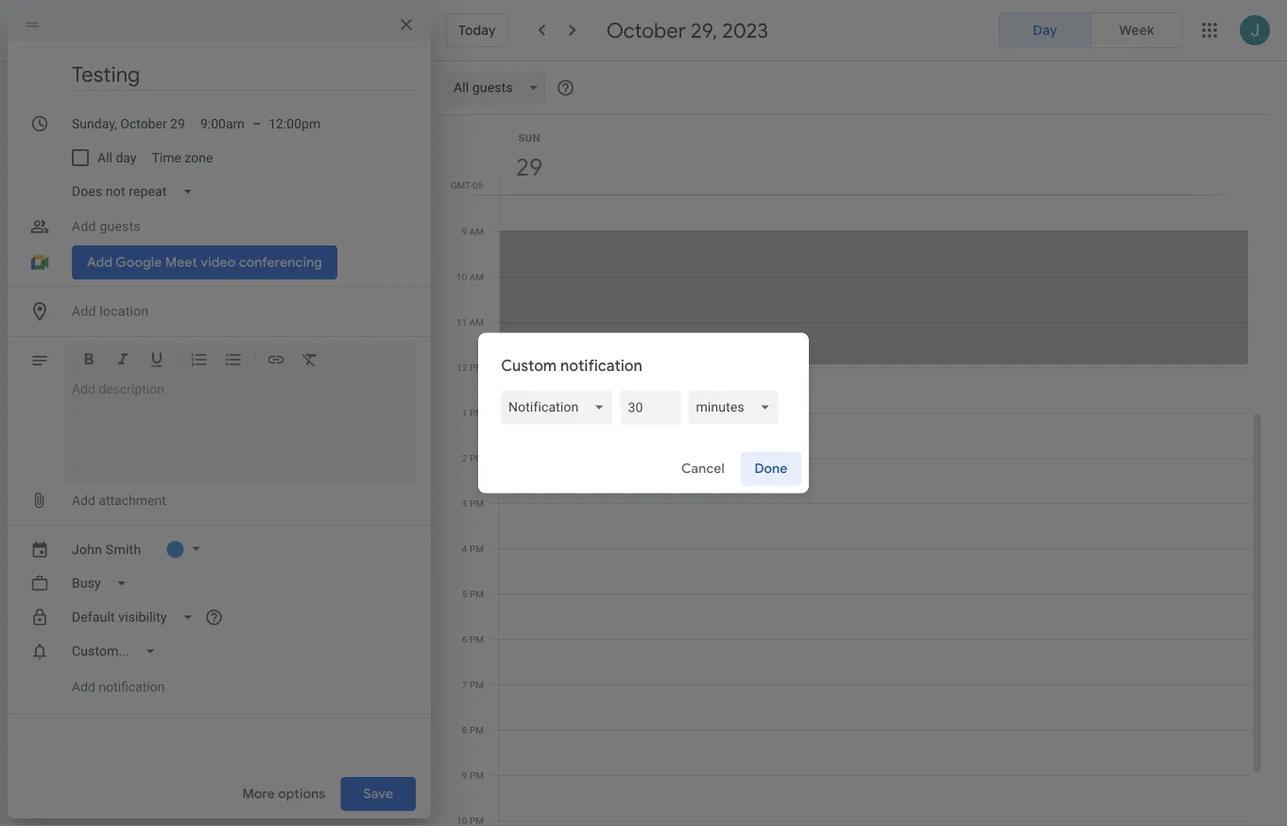 Task type: locate. For each thing, give the bounding box(es) containing it.
0 vertical spatial notification
[[560, 356, 643, 376]]

pm
[[470, 362, 484, 373], [470, 407, 484, 419], [470, 453, 484, 464], [470, 498, 484, 509], [470, 543, 484, 555], [470, 589, 484, 600], [470, 634, 484, 645], [470, 679, 484, 691], [470, 725, 484, 736], [470, 770, 484, 782]]

9 up 10
[[462, 226, 467, 237]]

None field
[[501, 391, 621, 425], [689, 391, 786, 425], [501, 391, 621, 425], [689, 391, 786, 425]]

am for 11 am
[[469, 317, 484, 328]]

am right 11 at the top
[[469, 317, 484, 328]]

add for add notification
[[72, 680, 95, 696]]

pm for 6 pm
[[470, 634, 484, 645]]

pm right "6"
[[470, 634, 484, 645]]

0 vertical spatial 9
[[462, 226, 467, 237]]

all
[[97, 150, 112, 166]]

am right 10
[[469, 271, 484, 283]]

add inside button
[[72, 680, 95, 696]]

3 am from the top
[[469, 317, 484, 328]]

1 horizontal spatial notification
[[560, 356, 643, 376]]

0 vertical spatial add
[[72, 493, 95, 509]]

pm right 12
[[470, 362, 484, 373]]

cancel
[[681, 461, 725, 478]]

pm right 7
[[470, 679, 484, 691]]

custom
[[501, 356, 557, 376]]

Day radio
[[999, 12, 1092, 48]]

am
[[469, 226, 484, 237], [469, 271, 484, 283], [469, 317, 484, 328]]

30 minutes before element
[[501, 391, 786, 425]]

1 vertical spatial am
[[469, 271, 484, 283]]

insert link image
[[267, 351, 285, 373]]

notification inside button
[[99, 680, 165, 696]]

1 vertical spatial add
[[72, 680, 95, 696]]

formatting options toolbar
[[64, 344, 416, 384]]

pm right 1
[[470, 407, 484, 419]]

0 vertical spatial am
[[469, 226, 484, 237]]

1 pm from the top
[[470, 362, 484, 373]]

pm for 2 pm
[[470, 453, 484, 464]]

option group
[[999, 12, 1183, 48]]

pm for 12 pm
[[470, 362, 484, 373]]

october
[[606, 17, 686, 43]]

1 vertical spatial 9
[[462, 770, 467, 782]]

Add title text field
[[72, 60, 416, 89]]

1
[[462, 407, 467, 419]]

5 pm
[[462, 589, 484, 600]]

2 pm from the top
[[470, 407, 484, 419]]

9 down 8
[[462, 770, 467, 782]]

pm right 5
[[470, 589, 484, 600]]

10 pm from the top
[[470, 770, 484, 782]]

pm right 2 on the bottom left
[[470, 453, 484, 464]]

column header
[[499, 115, 1249, 195]]

add inside "button"
[[72, 493, 95, 509]]

4 pm from the top
[[470, 498, 484, 509]]

add
[[72, 493, 95, 509], [72, 680, 95, 696]]

2 9 from the top
[[462, 770, 467, 782]]

custom notification
[[501, 356, 643, 376]]

underline image
[[147, 351, 166, 373]]

9 pm from the top
[[470, 725, 484, 736]]

pm right 8
[[470, 725, 484, 736]]

zone
[[185, 150, 213, 166]]

9 pm
[[462, 770, 484, 782]]

pm right 3
[[470, 498, 484, 509]]

2 am from the top
[[469, 271, 484, 283]]

grid containing gmt-05
[[439, 115, 1264, 827]]

2 vertical spatial am
[[469, 317, 484, 328]]

1 add from the top
[[72, 493, 95, 509]]

3 pm
[[462, 498, 484, 509]]

add notification button
[[64, 671, 172, 705]]

05
[[472, 180, 483, 191]]

to element
[[252, 116, 261, 132]]

am up "10 am" at the left top of page
[[469, 226, 484, 237]]

3 pm from the top
[[470, 453, 484, 464]]

attachment
[[99, 493, 166, 509]]

pm down 8 pm
[[470, 770, 484, 782]]

notification inside dialog
[[560, 356, 643, 376]]

5 pm from the top
[[470, 543, 484, 555]]

8 pm from the top
[[470, 679, 484, 691]]

pm for 1 pm
[[470, 407, 484, 419]]

1 am from the top
[[469, 226, 484, 237]]

done button
[[741, 447, 801, 492]]

numbered list image
[[190, 351, 209, 373]]

0 horizontal spatial notification
[[99, 680, 165, 696]]

notification
[[560, 356, 643, 376], [99, 680, 165, 696]]

2 add from the top
[[72, 680, 95, 696]]

notification for add notification
[[99, 680, 165, 696]]

bold image
[[79, 351, 98, 373]]

1 9 from the top
[[462, 226, 467, 237]]

3
[[462, 498, 467, 509]]

12
[[457, 362, 467, 373]]

9 am
[[462, 226, 484, 237]]

bulleted list image
[[224, 351, 243, 373]]

john smith
[[72, 542, 141, 558]]

Week radio
[[1091, 12, 1183, 48]]

6 pm from the top
[[470, 589, 484, 600]]

add attachment
[[72, 493, 166, 509]]

week
[[1119, 22, 1155, 39]]

pm right 4
[[470, 543, 484, 555]]

2 pm
[[462, 453, 484, 464]]

time
[[152, 150, 181, 166]]

grid
[[439, 115, 1264, 827]]

Minutes in advance for notification number field
[[628, 391, 673, 425]]

1 vertical spatial notification
[[99, 680, 165, 696]]

5
[[462, 589, 467, 600]]

7 pm from the top
[[470, 634, 484, 645]]

pm for 5 pm
[[470, 589, 484, 600]]

9
[[462, 226, 467, 237], [462, 770, 467, 782]]



Task type: vqa. For each thing, say whether or not it's contained in the screenshot.
bottommost 9
yes



Task type: describe. For each thing, give the bounding box(es) containing it.
10 am
[[457, 271, 484, 283]]

pm for 4 pm
[[470, 543, 484, 555]]

4 pm
[[462, 543, 484, 555]]

7 pm
[[462, 679, 484, 691]]

notification for custom notification
[[560, 356, 643, 376]]

am for 10 am
[[469, 271, 484, 283]]

cancel button
[[673, 447, 733, 492]]

today button
[[446, 13, 508, 47]]

add attachment button
[[64, 484, 174, 518]]

10
[[457, 271, 467, 283]]

time zone
[[152, 150, 213, 166]]

11 am
[[457, 317, 484, 328]]

pm for 3 pm
[[470, 498, 484, 509]]

pm for 8 pm
[[470, 725, 484, 736]]

add for add attachment
[[72, 493, 95, 509]]

9 for 9 pm
[[462, 770, 467, 782]]

john
[[72, 542, 102, 558]]

8
[[462, 725, 467, 736]]

gmt-05
[[451, 180, 483, 191]]

custom notification dialog
[[478, 333, 809, 494]]

pm for 7 pm
[[470, 679, 484, 691]]

gmt-
[[451, 180, 472, 191]]

remove formatting image
[[301, 351, 319, 373]]

italic image
[[113, 351, 132, 373]]

9 for 9 am
[[462, 226, 467, 237]]

6 pm
[[462, 634, 484, 645]]

am for 9 am
[[469, 226, 484, 237]]

pm for 9 pm
[[470, 770, 484, 782]]

done
[[754, 461, 788, 478]]

day
[[1033, 22, 1058, 39]]

option group containing day
[[999, 12, 1183, 48]]

11
[[457, 317, 467, 328]]

12 pm
[[457, 362, 484, 373]]

–
[[252, 116, 261, 132]]

day
[[116, 150, 136, 166]]

add notification
[[72, 680, 165, 696]]

2023
[[722, 17, 768, 43]]

october 29, 2023
[[606, 17, 768, 43]]

8 pm
[[462, 725, 484, 736]]

1 pm
[[462, 407, 484, 419]]

29,
[[691, 17, 717, 43]]

time zone button
[[144, 141, 220, 175]]

6
[[462, 634, 467, 645]]

2
[[462, 453, 467, 464]]

all day
[[97, 150, 136, 166]]

Description text field
[[72, 382, 408, 476]]

smith
[[106, 542, 141, 558]]

7
[[462, 679, 467, 691]]

today
[[458, 22, 496, 39]]

4
[[462, 543, 467, 555]]



